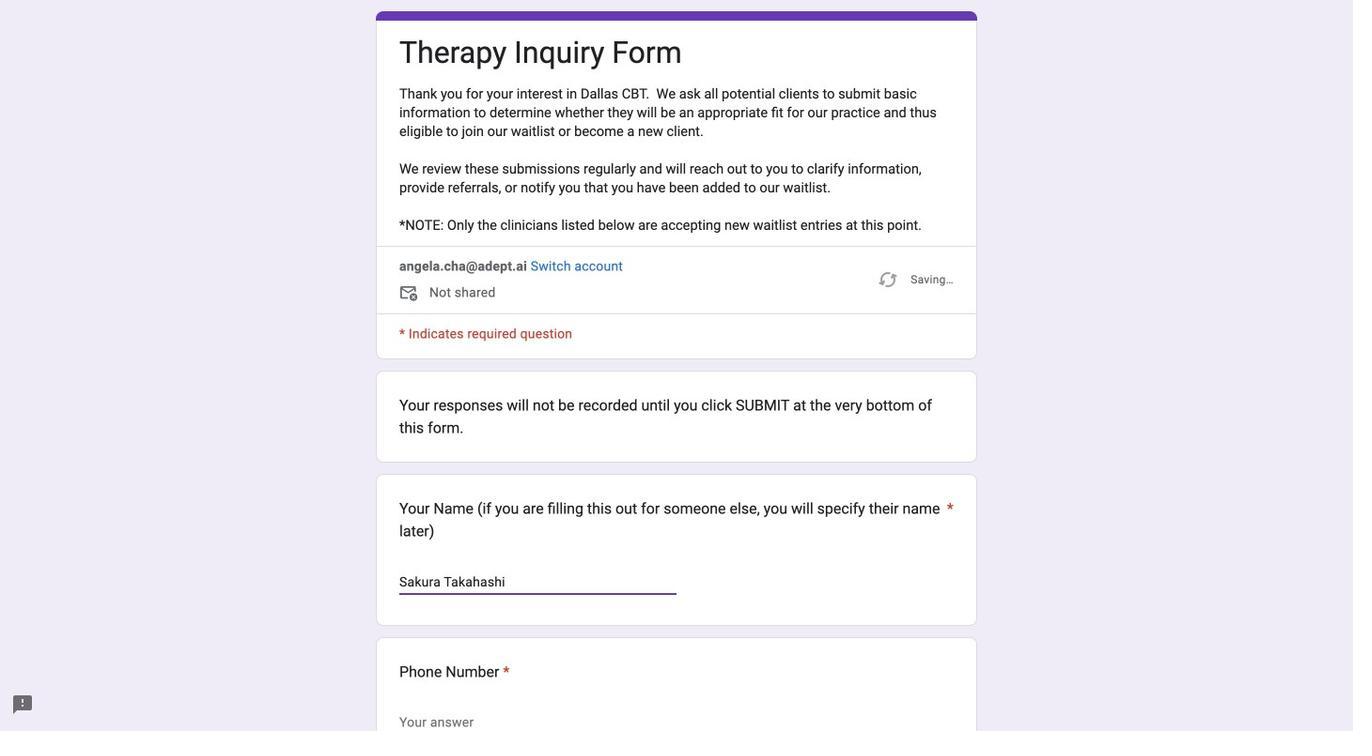 Task type: vqa. For each thing, say whether or not it's contained in the screenshot.
Your email email field
no



Task type: describe. For each thing, give the bounding box(es) containing it.
your email and google account are not part of your response image
[[399, 284, 422, 307]]

4 heading from the top
[[399, 662, 510, 684]]

2 heading from the top
[[399, 395, 954, 440]]

3 heading from the top
[[399, 498, 954, 543]]

report a problem to google image
[[11, 694, 34, 717]]

0 vertical spatial required question element
[[943, 498, 954, 543]]

1 heading from the top
[[399, 33, 682, 73]]

your email and google account are not part of your response image
[[399, 284, 429, 307]]



Task type: locate. For each thing, give the bounding box(es) containing it.
list
[[376, 371, 977, 732]]

list item
[[376, 371, 977, 463]]

required question element
[[943, 498, 954, 543], [499, 662, 510, 684]]

status
[[877, 258, 954, 303]]

None text field
[[399, 712, 677, 732]]

None text field
[[399, 571, 677, 594]]

1 vertical spatial required question element
[[499, 662, 510, 684]]

0 horizontal spatial required question element
[[499, 662, 510, 684]]

1 horizontal spatial required question element
[[943, 498, 954, 543]]

heading
[[399, 33, 682, 73], [399, 395, 954, 440], [399, 498, 954, 543], [399, 662, 510, 684]]



